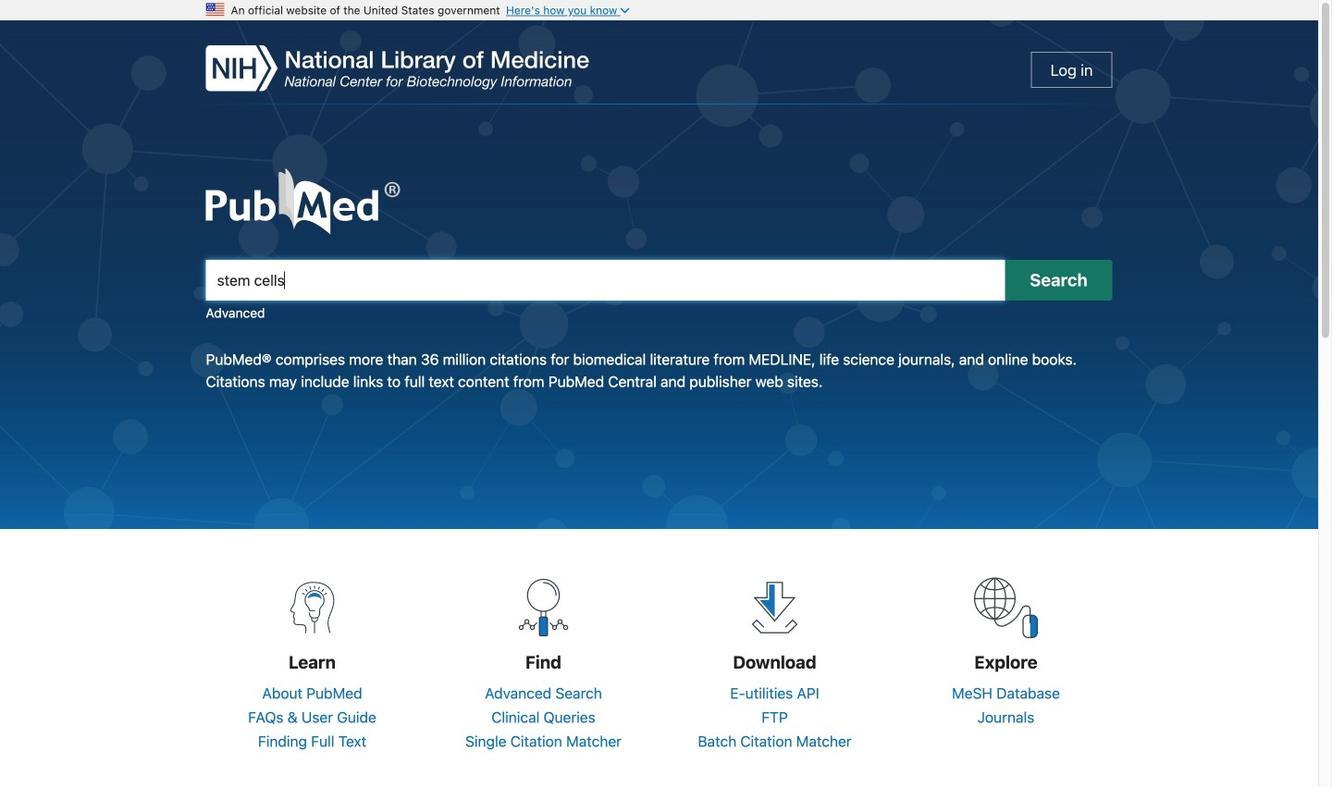 Task type: vqa. For each thing, say whether or not it's contained in the screenshot.
, in , Parro V, Kobayashi L, Stoker C, Quinn R, Davila A, Willis P, Brinckerhoff W, Warren-Rhodes K, Wilhelm MB, Caceres L, DiRuggiero J, Zacny K, Moreno-Paz M, Dave A, Seitz S, Grubisic A, Castillo M, Bonaccorsi R.
no



Task type: describe. For each thing, give the bounding box(es) containing it.
u.s. flag image
[[206, 0, 224, 19]]

nih nlm logo image
[[206, 45, 589, 91]]



Task type: locate. For each thing, give the bounding box(es) containing it.
None search field
[[187, 150, 1131, 321], [206, 260, 1113, 301], [206, 260, 1006, 301], [206, 260, 1113, 301], [206, 260, 1006, 301]]

pubmed logo image
[[206, 168, 400, 235]]

none search field pubmed logo
[[187, 150, 1131, 321]]



